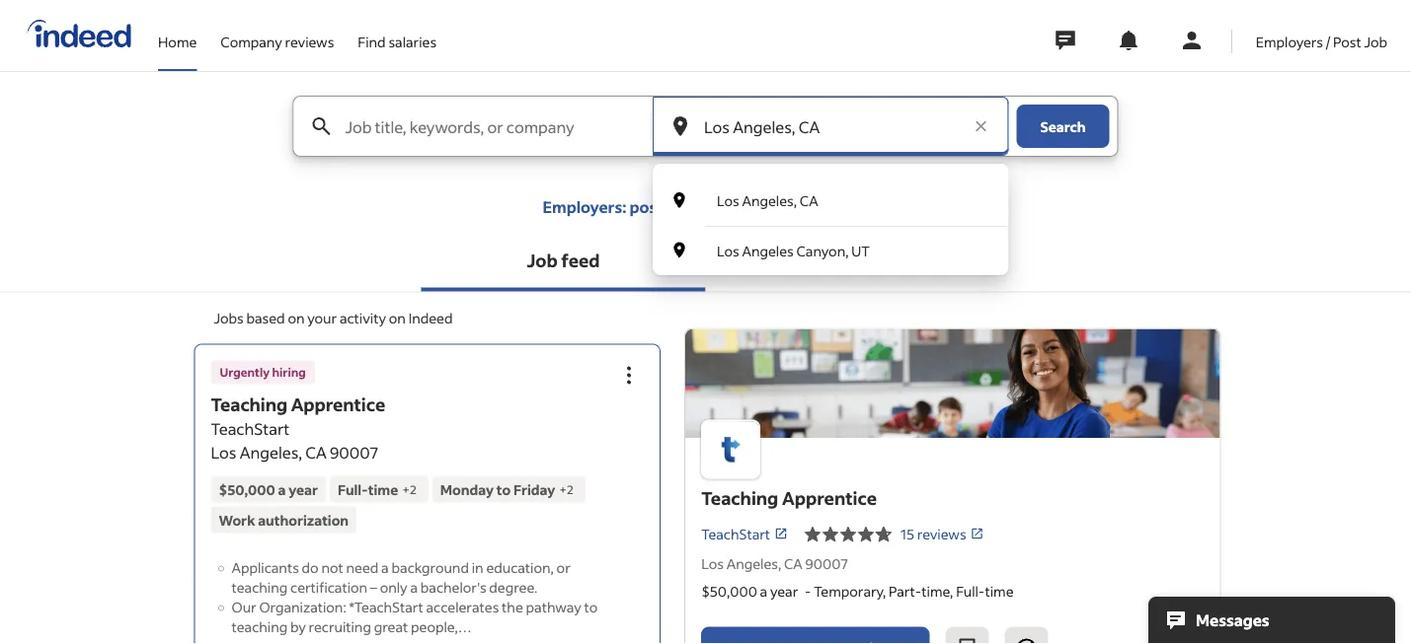Task type: describe. For each thing, give the bounding box(es) containing it.
main content containing job feed
[[0, 96, 1411, 645]]

work
[[219, 512, 255, 529]]

jobs based on your activity on indeed
[[214, 310, 453, 327]]

15
[[901, 526, 915, 543]]

recent
[[781, 251, 838, 274]]

employers
[[1256, 33, 1324, 50]]

find salaries link
[[358, 0, 437, 67]]

save this job image
[[955, 638, 979, 645]]

full-time + 2
[[338, 481, 417, 499]]

1 teaching from the top
[[232, 579, 288, 597]]

by
[[290, 619, 306, 637]]

find
[[358, 33, 386, 50]]

notifications unread count 0 image
[[1117, 29, 1141, 52]]

apply on company site (opens in a new tab) image
[[897, 641, 913, 645]]

Edit location text field
[[700, 97, 961, 156]]

$50,000 a year
[[219, 481, 318, 499]]

time,
[[922, 583, 953, 601]]

teachstart for teachstart los angeles, ca 90007
[[211, 419, 290, 439]]

hiring
[[272, 365, 306, 380]]

education,
[[486, 560, 554, 577]]

0 horizontal spatial your
[[307, 310, 337, 327]]

2 inside full-time + 2
[[410, 482, 417, 497]]

recent searches
[[781, 251, 915, 274]]

0 vertical spatial apprentice
[[291, 393, 385, 416]]

1 horizontal spatial full-
[[956, 583, 985, 601]]

teachstart los angeles, ca 90007
[[211, 419, 378, 463]]

job inside job feed button
[[527, 249, 558, 272]]

ca for los angeles, ca
[[800, 192, 818, 209]]

los angeles canyon, ut
[[717, 242, 870, 260]]

0 vertical spatial teaching
[[211, 393, 288, 416]]

1 horizontal spatial teaching apprentice
[[701, 487, 877, 510]]

need
[[346, 560, 379, 577]]

2 teaching from the top
[[232, 619, 288, 637]]

clear location input image
[[971, 117, 991, 136]]

activity
[[340, 310, 386, 327]]

organization:
[[259, 599, 346, 617]]

los for los angeles canyon, ut
[[717, 242, 739, 260]]

here
[[835, 197, 869, 217]]

job
[[679, 197, 703, 217]]

search suggestions list box
[[653, 176, 1009, 276]]

a down los angeles, ca 90007
[[760, 583, 768, 601]]

urgently
[[220, 365, 270, 380]]

home link
[[158, 0, 197, 67]]

to inside applicants do not need a background in education, or teaching certification – only a bachelor's degree. our organization: *teachstart accelerates the pathway to teaching by recruiting great people,…
[[584, 599, 598, 617]]

ca inside 'teachstart los angeles, ca 90007'
[[305, 442, 327, 463]]

based
[[246, 310, 285, 327]]

your next hire is here
[[717, 197, 869, 217]]

do
[[302, 560, 319, 577]]

0 vertical spatial full-
[[338, 481, 368, 499]]

4.8 out of 5 stars. link to 15 company reviews (opens in a new tab) image
[[804, 523, 893, 547]]

certification
[[290, 579, 367, 597]]

not
[[321, 560, 343, 577]]

authorization
[[258, 512, 349, 529]]

search button
[[1017, 105, 1110, 148]]

a left job
[[667, 197, 676, 217]]

+ inside monday to friday + 2
[[559, 482, 567, 497]]

company reviews
[[221, 33, 334, 50]]

$50,000 for $50,000 a year - temporary, part-time, full-time
[[701, 583, 757, 601]]

employers: post a job
[[543, 197, 703, 217]]

15 reviews link
[[901, 526, 984, 543]]

year for $50,000 a year - temporary, part-time, full-time
[[770, 583, 798, 601]]

in
[[472, 560, 484, 577]]

-
[[805, 583, 811, 601]]

ut
[[852, 242, 870, 260]]

employers / post job
[[1256, 33, 1388, 50]]

ca for los angeles, ca 90007
[[784, 556, 803, 573]]

teachstart for teachstart
[[701, 526, 770, 543]]

next
[[754, 197, 786, 217]]

a up only
[[381, 560, 389, 577]]

search: Job title, keywords, or company text field
[[341, 97, 650, 156]]

only
[[380, 579, 408, 597]]

is
[[821, 197, 832, 217]]

angeles, for los angeles, ca 90007
[[727, 556, 781, 573]]

$50,000 for $50,000 a year
[[219, 481, 275, 499]]

1 horizontal spatial your
[[717, 197, 751, 217]]

0 vertical spatial time
[[368, 481, 398, 499]]

employers / post job link
[[1256, 0, 1388, 67]]

job feed button
[[421, 233, 706, 292]]

salaries
[[389, 33, 437, 50]]

jobs
[[214, 310, 244, 327]]

company
[[221, 33, 282, 50]]

recent searches button
[[706, 233, 990, 292]]

$50,000 a year - temporary, part-time, full-time
[[701, 583, 1014, 601]]

none search field inside main content
[[277, 96, 1134, 276]]

find salaries
[[358, 33, 437, 50]]

los angeles, ca
[[717, 192, 818, 209]]

degree.
[[489, 579, 538, 597]]



Task type: locate. For each thing, give the bounding box(es) containing it.
angeles, down teachstart link
[[727, 556, 781, 573]]

full-
[[338, 481, 368, 499], [956, 583, 985, 601]]

on left indeed
[[389, 310, 406, 327]]

job left feed
[[527, 249, 558, 272]]

angeles, inside 'teachstart los angeles, ca 90007'
[[240, 442, 302, 463]]

1 horizontal spatial year
[[770, 583, 798, 601]]

los
[[717, 192, 739, 209], [717, 242, 739, 260], [211, 442, 236, 463], [701, 556, 724, 573]]

time
[[368, 481, 398, 499], [985, 583, 1014, 601]]

friday
[[514, 481, 555, 499]]

1 horizontal spatial teachstart
[[701, 526, 770, 543]]

1 horizontal spatial on
[[389, 310, 406, 327]]

2 left monday
[[410, 482, 417, 497]]

1 horizontal spatial job
[[1364, 33, 1388, 50]]

90007 inside 'teachstart los angeles, ca 90007'
[[330, 442, 378, 463]]

los down teachstart link
[[701, 556, 724, 573]]

1 horizontal spatial +
[[559, 482, 567, 497]]

year left - at right
[[770, 583, 798, 601]]

or
[[557, 560, 571, 577]]

los angeles canyon, ut link
[[653, 225, 1009, 276]]

90007 up full-time + 2
[[330, 442, 378, 463]]

0 vertical spatial angeles,
[[742, 192, 797, 209]]

/
[[1326, 33, 1331, 50]]

pathway
[[526, 599, 581, 617]]

job actions menu is collapsed image
[[618, 364, 641, 388]]

1 vertical spatial teaching apprentice
[[701, 487, 877, 510]]

1 vertical spatial to
[[584, 599, 598, 617]]

+
[[402, 482, 410, 497], [559, 482, 567, 497]]

urgently hiring
[[220, 365, 306, 380]]

0 horizontal spatial on
[[288, 310, 305, 327]]

0 horizontal spatial 2
[[410, 482, 417, 497]]

1 vertical spatial year
[[770, 583, 798, 601]]

1 vertical spatial teachstart
[[701, 526, 770, 543]]

teaching up teachstart link
[[701, 487, 779, 510]]

2 right friday
[[567, 482, 574, 497]]

our
[[232, 599, 256, 617]]

the
[[502, 599, 523, 617]]

to right pathway
[[584, 599, 598, 617]]

reviews right "15" at right
[[917, 526, 966, 543]]

0 vertical spatial teaching
[[232, 579, 288, 597]]

1 vertical spatial teaching
[[232, 619, 288, 637]]

angeles
[[742, 242, 794, 260]]

your left activity
[[307, 310, 337, 327]]

angeles, inside search suggestions list box
[[742, 192, 797, 209]]

part-
[[889, 583, 922, 601]]

teaching down applicants
[[232, 579, 288, 597]]

$50,000 down los angeles, ca 90007
[[701, 583, 757, 601]]

1 horizontal spatial 90007
[[806, 556, 848, 573]]

teaching down our at the left bottom of page
[[232, 619, 288, 637]]

1 horizontal spatial time
[[985, 583, 1014, 601]]

messages
[[1196, 611, 1270, 631]]

accelerates
[[426, 599, 499, 617]]

home
[[158, 33, 197, 50]]

bachelor's
[[421, 579, 486, 597]]

job
[[1364, 33, 1388, 50], [527, 249, 558, 272]]

2 inside monday to friday + 2
[[567, 482, 574, 497]]

los left angeles on the top of the page
[[717, 242, 739, 260]]

to
[[497, 481, 511, 499], [584, 599, 598, 617]]

teachstart link
[[701, 524, 788, 545]]

2 2 from the left
[[567, 482, 574, 497]]

0 horizontal spatial 90007
[[330, 442, 378, 463]]

company reviews link
[[221, 0, 334, 67]]

1 horizontal spatial apprentice
[[782, 487, 877, 510]]

0 horizontal spatial teaching
[[211, 393, 288, 416]]

a right only
[[410, 579, 418, 597]]

0 horizontal spatial $50,000
[[219, 481, 275, 499]]

0 horizontal spatial teachstart
[[211, 419, 290, 439]]

indeed
[[409, 310, 453, 327]]

los for los angeles, ca
[[717, 192, 739, 209]]

reviews right company
[[285, 33, 334, 50]]

90007 up - at right
[[806, 556, 848, 573]]

0 vertical spatial your
[[717, 197, 751, 217]]

15 reviews
[[901, 526, 966, 543]]

messages button
[[1149, 598, 1396, 645]]

2 + from the left
[[559, 482, 567, 497]]

teaching apprentice up teachstart link
[[701, 487, 877, 510]]

hire
[[789, 197, 818, 217]]

great
[[374, 619, 408, 637]]

teaching down urgently
[[211, 393, 288, 416]]

tab list
[[0, 233, 1411, 293]]

1 on from the left
[[288, 310, 305, 327]]

monday to friday + 2
[[440, 481, 574, 499]]

1 vertical spatial $50,000
[[701, 583, 757, 601]]

0 vertical spatial year
[[289, 481, 318, 499]]

teaching apprentice button
[[211, 393, 385, 416]]

temporary,
[[814, 583, 886, 601]]

ca left is
[[800, 192, 818, 209]]

0 horizontal spatial full-
[[338, 481, 368, 499]]

applicants do not need a background in education, or teaching certification – only a bachelor's degree. our organization: *teachstart accelerates the pathway to teaching by recruiting great people,…
[[232, 560, 598, 637]]

a up work authorization
[[278, 481, 286, 499]]

teaching
[[232, 579, 288, 597], [232, 619, 288, 637]]

1 vertical spatial angeles,
[[240, 442, 302, 463]]

none search field containing search
[[277, 96, 1134, 276]]

*teachstart
[[349, 599, 423, 617]]

to left friday
[[497, 481, 511, 499]]

work authorization
[[219, 512, 349, 529]]

los angeles, ca link
[[653, 176, 1009, 225]]

ca down teachstart link
[[784, 556, 803, 573]]

+ inside full-time + 2
[[402, 482, 410, 497]]

1 vertical spatial your
[[307, 310, 337, 327]]

0 vertical spatial teachstart
[[211, 419, 290, 439]]

0 horizontal spatial +
[[402, 482, 410, 497]]

None search field
[[277, 96, 1134, 276]]

0 horizontal spatial apprentice
[[291, 393, 385, 416]]

0 horizontal spatial time
[[368, 481, 398, 499]]

0 vertical spatial reviews
[[285, 33, 334, 50]]

post
[[1333, 33, 1362, 50]]

1 vertical spatial reviews
[[917, 526, 966, 543]]

+ left monday
[[402, 482, 410, 497]]

0 vertical spatial $50,000
[[219, 481, 275, 499]]

1 horizontal spatial $50,000
[[701, 583, 757, 601]]

your
[[717, 197, 751, 217], [307, 310, 337, 327]]

a
[[667, 197, 676, 217], [278, 481, 286, 499], [381, 560, 389, 577], [410, 579, 418, 597], [760, 583, 768, 601]]

1 vertical spatial teaching
[[701, 487, 779, 510]]

full- up authorization
[[338, 481, 368, 499]]

0 vertical spatial to
[[497, 481, 511, 499]]

0 vertical spatial 90007
[[330, 442, 378, 463]]

monday
[[440, 481, 494, 499]]

1 + from the left
[[402, 482, 410, 497]]

year for $50,000 a year
[[289, 481, 318, 499]]

year up authorization
[[289, 481, 318, 499]]

teachstart inside 'teachstart los angeles, ca 90007'
[[211, 419, 290, 439]]

time right time, at the right
[[985, 583, 1014, 601]]

90007
[[330, 442, 378, 463], [806, 556, 848, 573]]

searches
[[842, 251, 915, 274]]

apprentice up 4.8 out of 5 stars. link to 15 company reviews (opens in a new tab) 'image'
[[782, 487, 877, 510]]

teaching apprentice
[[211, 393, 385, 416], [701, 487, 877, 510]]

teaching apprentice down hiring
[[211, 393, 385, 416]]

0 horizontal spatial reviews
[[285, 33, 334, 50]]

teachstart down teaching apprentice button
[[211, 419, 290, 439]]

teachstart up los angeles, ca 90007
[[701, 526, 770, 543]]

ca down teaching apprentice button
[[305, 442, 327, 463]]

search
[[1041, 118, 1086, 135]]

angeles, up angeles on the top of the page
[[742, 192, 797, 209]]

ca
[[800, 192, 818, 209], [305, 442, 327, 463], [784, 556, 803, 573]]

1 horizontal spatial reviews
[[917, 526, 966, 543]]

your left next
[[717, 197, 751, 217]]

employers:
[[543, 197, 627, 217]]

0 vertical spatial ca
[[800, 192, 818, 209]]

1 vertical spatial 90007
[[806, 556, 848, 573]]

0 horizontal spatial teaching apprentice
[[211, 393, 385, 416]]

employers: post a job link
[[543, 197, 703, 217]]

1 2 from the left
[[410, 482, 417, 497]]

messages unread count 0 image
[[1053, 21, 1078, 60]]

applicants
[[232, 560, 299, 577]]

apprentice up 'teachstart los angeles, ca 90007' on the bottom
[[291, 393, 385, 416]]

0 horizontal spatial job
[[527, 249, 558, 272]]

los up $50,000 a year
[[211, 442, 236, 463]]

recruiting
[[309, 619, 371, 637]]

year
[[289, 481, 318, 499], [770, 583, 798, 601]]

2
[[410, 482, 417, 497], [567, 482, 574, 497]]

feed
[[561, 249, 600, 272]]

0 horizontal spatial year
[[289, 481, 318, 499]]

1 vertical spatial apprentice
[[782, 487, 877, 510]]

teaching
[[211, 393, 288, 416], [701, 487, 779, 510]]

canyon,
[[797, 242, 849, 260]]

2 on from the left
[[389, 310, 406, 327]]

0 horizontal spatial to
[[497, 481, 511, 499]]

–
[[370, 579, 377, 597]]

2 vertical spatial ca
[[784, 556, 803, 573]]

job feed
[[527, 249, 600, 272]]

1 vertical spatial full-
[[956, 583, 985, 601]]

los for los angeles, ca 90007
[[701, 556, 724, 573]]

post
[[630, 197, 663, 217]]

reviews for company reviews
[[285, 33, 334, 50]]

1 horizontal spatial to
[[584, 599, 598, 617]]

los inside 'teachstart los angeles, ca 90007'
[[211, 442, 236, 463]]

1 horizontal spatial teaching
[[701, 487, 779, 510]]

ca inside search suggestions list box
[[800, 192, 818, 209]]

los angeles, ca 90007
[[701, 556, 848, 573]]

account image
[[1180, 29, 1204, 52]]

teachstart logo image
[[686, 329, 1220, 438], [701, 420, 761, 480]]

on right based
[[288, 310, 305, 327]]

tab list containing job feed
[[0, 233, 1411, 293]]

angeles, for los angeles, ca
[[742, 192, 797, 209]]

0 vertical spatial job
[[1364, 33, 1388, 50]]

los right job
[[717, 192, 739, 209]]

1 vertical spatial job
[[527, 249, 558, 272]]

time up need
[[368, 481, 398, 499]]

angeles,
[[742, 192, 797, 209], [240, 442, 302, 463], [727, 556, 781, 573]]

+ right friday
[[559, 482, 567, 497]]

1 vertical spatial time
[[985, 583, 1014, 601]]

teachstart
[[211, 419, 290, 439], [701, 526, 770, 543]]

1 vertical spatial ca
[[305, 442, 327, 463]]

job inside employers / post job link
[[1364, 33, 1388, 50]]

reviews for 15 reviews
[[917, 526, 966, 543]]

angeles, up $50,000 a year
[[240, 442, 302, 463]]

1 horizontal spatial 2
[[567, 482, 574, 497]]

job right post
[[1364, 33, 1388, 50]]

full- right time, at the right
[[956, 583, 985, 601]]

reviews
[[285, 33, 334, 50], [917, 526, 966, 543]]

not interested image
[[1015, 638, 1038, 645]]

$50,000
[[219, 481, 275, 499], [701, 583, 757, 601]]

main content
[[0, 96, 1411, 645]]

$50,000 up work on the left bottom of the page
[[219, 481, 275, 499]]

apprentice
[[291, 393, 385, 416], [782, 487, 877, 510]]

people,…
[[411, 619, 472, 637]]

2 vertical spatial angeles,
[[727, 556, 781, 573]]

background
[[392, 560, 469, 577]]

0 vertical spatial teaching apprentice
[[211, 393, 385, 416]]



Task type: vqa. For each thing, say whether or not it's contained in the screenshot.
group
no



